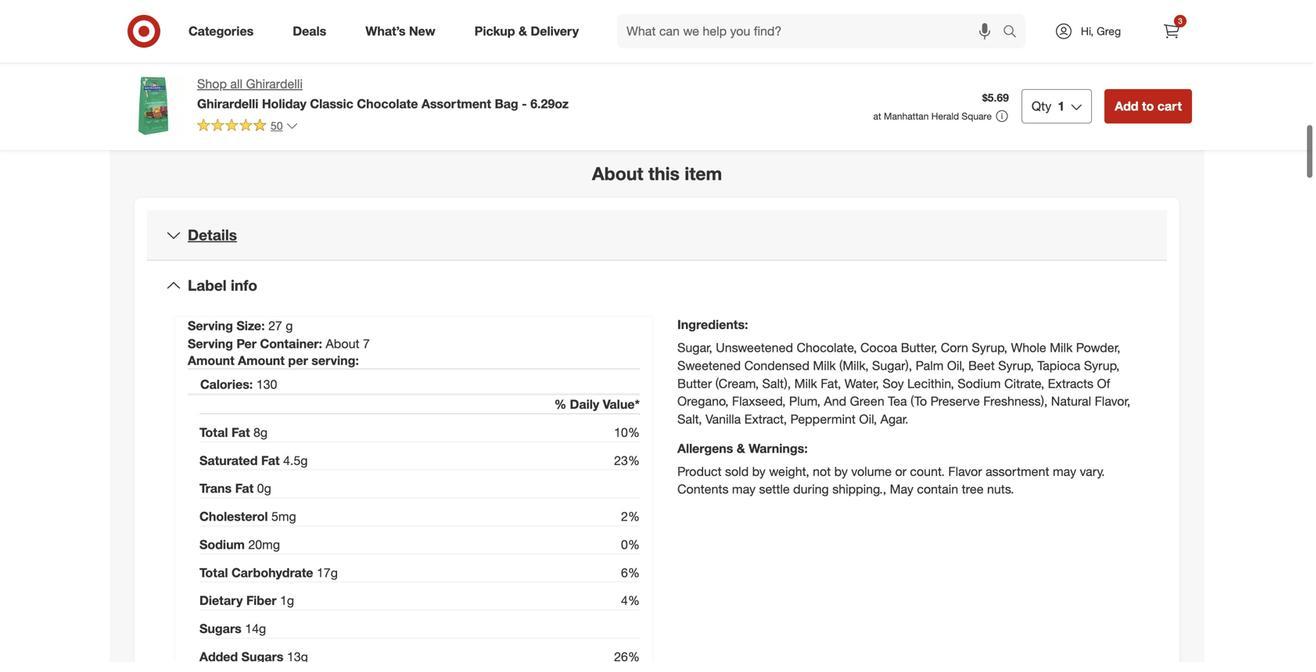 Task type: locate. For each thing, give the bounding box(es) containing it.
g for 27
[[286, 318, 293, 334]]

0 horizontal spatial about
[[326, 336, 359, 352]]

total up dietary on the bottom left
[[199, 565, 228, 581]]

by right sold
[[752, 464, 766, 479]]

learn
[[683, 5, 707, 17]]

pickup & delivery
[[475, 24, 579, 39]]

0 vertical spatial mg
[[278, 509, 296, 524]]

amount up calories:
[[188, 353, 234, 368]]

2 vertical spatial milk
[[794, 376, 817, 391]]

& up sold
[[737, 441, 745, 456]]

& right pickup
[[519, 24, 527, 39]]

holiday
[[262, 96, 306, 111]]

0 vertical spatial total
[[199, 425, 228, 440]]

6%
[[621, 565, 640, 581]]

1 vertical spatial mg
[[262, 537, 280, 553]]

soy
[[883, 376, 904, 391]]

serving size: 27 g serving per container: about 7
[[188, 318, 370, 352]]

may
[[1053, 464, 1076, 479], [732, 482, 756, 497]]

sugars
[[199, 621, 242, 637]]

23%
[[614, 453, 640, 468]]

flavor,
[[1095, 394, 1130, 409]]

milk down chocolate,
[[813, 358, 836, 373]]

1 horizontal spatial by
[[834, 464, 848, 479]]

qty 1
[[1032, 99, 1065, 114]]

1 by from the left
[[752, 464, 766, 479]]

flavor
[[948, 464, 982, 479]]

about
[[592, 163, 643, 185], [326, 336, 359, 352]]

50 link
[[197, 118, 298, 136]]

pickup
[[475, 24, 515, 39]]

extract,
[[744, 412, 787, 427]]

mg for cholesterol 5 mg
[[278, 509, 296, 524]]

0 vertical spatial serving
[[188, 318, 233, 334]]

5
[[271, 509, 278, 524]]

1 horizontal spatial amount
[[238, 353, 285, 368]]

about up serving
[[326, 336, 359, 352]]

by right not
[[834, 464, 848, 479]]

1 horizontal spatial 1
[[1058, 99, 1065, 114]]

manhattan
[[884, 110, 929, 122]]

7
[[363, 336, 370, 352]]

ghirardelli for from
[[755, 5, 798, 17]]

count.
[[910, 464, 945, 479]]

extracts
[[1048, 376, 1094, 391]]

1 vertical spatial may
[[732, 482, 756, 497]]

g for 4.5
[[301, 453, 308, 468]]

categories link
[[175, 14, 273, 48]]

2 vertical spatial ghirardelli
[[197, 96, 258, 111]]

1 right qty
[[1058, 99, 1065, 114]]

fat left 4.5 in the left bottom of the page
[[261, 453, 280, 468]]

tea
[[888, 394, 907, 409]]

vanilla
[[705, 412, 741, 427]]

show more images button
[[316, 91, 444, 125]]

1 vertical spatial serving
[[188, 336, 233, 352]]

shop all ghirardelli ghirardelli holiday classic chocolate assortment bag - 6.29oz
[[197, 76, 569, 111]]

1 vertical spatial oil,
[[859, 412, 877, 427]]

2 amount from the left
[[238, 353, 285, 368]]

volume
[[851, 464, 892, 479]]

1 vertical spatial &
[[737, 441, 745, 456]]

milk
[[1050, 340, 1073, 356], [813, 358, 836, 373], [794, 376, 817, 391]]

& inside allergens & warnings: product sold by weight, not by volume or count. flavor assortment may vary. contents may settle during shipping., may contain tree nuts.
[[737, 441, 745, 456]]

serving
[[312, 353, 355, 368]]

total for total carbohydrate
[[199, 565, 228, 581]]

carbohydrate
[[231, 565, 313, 581]]

herald
[[931, 110, 959, 122]]

or
[[895, 464, 907, 479]]

ghirardelli down all
[[197, 96, 258, 111]]

(milk,
[[839, 358, 869, 373]]

oil, down corn
[[947, 358, 965, 373]]

0 vertical spatial &
[[519, 24, 527, 39]]

what's new link
[[352, 14, 455, 48]]

0 vertical spatial more
[[709, 5, 731, 17]]

g
[[286, 318, 293, 334], [260, 425, 268, 440], [301, 453, 308, 468], [264, 481, 271, 496], [331, 565, 338, 581], [287, 593, 294, 609], [259, 621, 266, 637]]

greg
[[1097, 24, 1121, 38]]

serving left per
[[188, 336, 233, 352]]

g for 8
[[260, 425, 268, 440]]

freshness),
[[983, 394, 1048, 409]]

mg
[[278, 509, 296, 524], [262, 537, 280, 553]]

allergens
[[677, 441, 733, 456]]

calories:
[[200, 377, 253, 392]]

about this item
[[592, 163, 722, 185]]

1 horizontal spatial more
[[709, 5, 731, 17]]

amount
[[188, 353, 234, 368], [238, 353, 285, 368]]

ghirardelli right from
[[755, 5, 798, 17]]

classic
[[310, 96, 353, 111]]

0 vertical spatial fat
[[231, 425, 250, 440]]

mg up carbohydrate
[[262, 537, 280, 553]]

amount down per
[[238, 353, 285, 368]]

2 vertical spatial fat
[[235, 481, 254, 496]]

0 horizontal spatial amount
[[188, 353, 234, 368]]

peppermint
[[790, 412, 856, 427]]

50
[[271, 119, 283, 132]]

0%
[[621, 537, 640, 553]]

of
[[1097, 376, 1110, 391]]

-
[[522, 96, 527, 111]]

more inside button
[[709, 5, 731, 17]]

1 horizontal spatial may
[[1053, 464, 1076, 479]]

27
[[268, 318, 282, 334]]

more right show
[[361, 100, 390, 116]]

g for 1
[[287, 593, 294, 609]]

0 vertical spatial about
[[592, 163, 643, 185]]

0 horizontal spatial oil,
[[859, 412, 877, 427]]

ingredients:
[[677, 317, 748, 332]]

by
[[752, 464, 766, 479], [834, 464, 848, 479]]

more for from
[[709, 5, 731, 17]]

categories
[[189, 24, 254, 39]]

sodium
[[199, 537, 245, 553]]

0 horizontal spatial 1
[[280, 593, 287, 609]]

1 vertical spatial more
[[361, 100, 390, 116]]

1 vertical spatial 1
[[280, 593, 287, 609]]

oil,
[[947, 358, 965, 373], [859, 412, 877, 427]]

:
[[355, 353, 359, 368]]

1 right 'fiber'
[[280, 593, 287, 609]]

2 total from the top
[[199, 565, 228, 581]]

1 vertical spatial milk
[[813, 358, 836, 373]]

fat
[[231, 425, 250, 440], [261, 453, 280, 468], [235, 481, 254, 496]]

cholesterol
[[199, 509, 268, 524]]

dietary
[[199, 593, 243, 609]]

0 horizontal spatial more
[[361, 100, 390, 116]]

from
[[733, 5, 753, 17]]

0 horizontal spatial &
[[519, 24, 527, 39]]

learn more from ghirardelli button
[[676, 0, 805, 24]]

ghirardelli up "holiday"
[[246, 76, 303, 92]]

chocolate
[[357, 96, 418, 111]]

per
[[288, 353, 308, 368]]

1 horizontal spatial oil,
[[947, 358, 965, 373]]

value*
[[603, 397, 640, 412]]

may down sold
[[732, 482, 756, 497]]

fat left 8
[[231, 425, 250, 440]]

syrup,
[[972, 340, 1007, 356], [998, 358, 1034, 373], [1084, 358, 1120, 373]]

1 vertical spatial ghirardelli
[[246, 76, 303, 92]]

0 vertical spatial may
[[1053, 464, 1076, 479]]

g for 17
[[331, 565, 338, 581]]

1 horizontal spatial &
[[737, 441, 745, 456]]

4.5
[[283, 453, 301, 468]]

may left vary.
[[1053, 464, 1076, 479]]

2%
[[621, 509, 640, 524]]

fat for total fat
[[231, 425, 250, 440]]

& for warnings:
[[737, 441, 745, 456]]

(cream,
[[715, 376, 759, 391]]

total carbohydrate 17 g
[[199, 565, 338, 581]]

serving left size:
[[188, 318, 233, 334]]

1 vertical spatial total
[[199, 565, 228, 581]]

What can we help you find? suggestions appear below search field
[[617, 14, 1007, 48]]

about left the this
[[592, 163, 643, 185]]

0 vertical spatial 1
[[1058, 99, 1065, 114]]

natural
[[1051, 394, 1091, 409]]

1 vertical spatial fat
[[261, 453, 280, 468]]

milk up plum,
[[794, 376, 817, 391]]

mg right cholesterol
[[278, 509, 296, 524]]

0 vertical spatial ghirardelli
[[755, 5, 798, 17]]

what's
[[365, 24, 406, 39]]

oil, down green
[[859, 412, 877, 427]]

deals
[[293, 24, 326, 39]]

images
[[394, 100, 434, 116]]

whole
[[1011, 340, 1046, 356]]

show more images
[[326, 100, 434, 116]]

1 vertical spatial about
[[326, 336, 359, 352]]

total up saturated at the bottom left of the page
[[199, 425, 228, 440]]

fat left 0
[[235, 481, 254, 496]]

assortment
[[986, 464, 1049, 479]]

butter,
[[901, 340, 937, 356]]

ghirardelli for ghirardelli
[[197, 96, 258, 111]]

ghirardelli inside button
[[755, 5, 798, 17]]

0 horizontal spatial by
[[752, 464, 766, 479]]

1 amount from the left
[[188, 353, 234, 368]]

total for total fat
[[199, 425, 228, 440]]

warnings:
[[749, 441, 808, 456]]

more inside "button"
[[361, 100, 390, 116]]

assortment
[[421, 96, 491, 111]]

1 total from the top
[[199, 425, 228, 440]]

milk up tapioca
[[1050, 340, 1073, 356]]

g inside serving size: 27 g serving per container: about 7
[[286, 318, 293, 334]]

deals link
[[279, 14, 346, 48]]

amount amount per serving :
[[188, 353, 359, 368]]

unsweetened
[[716, 340, 793, 356]]

more left from
[[709, 5, 731, 17]]



Task type: describe. For each thing, give the bounding box(es) containing it.
calories: 130
[[200, 377, 277, 392]]

daily
[[570, 397, 599, 412]]

citrate,
[[1004, 376, 1044, 391]]

syrup, up citrate,
[[998, 358, 1034, 373]]

1 horizontal spatial about
[[592, 163, 643, 185]]

ghirardelli holiday classic chocolate assortment bag - 6.29oz, 6 of 10 image
[[386, 0, 638, 78]]

item
[[685, 163, 722, 185]]

per
[[236, 336, 257, 352]]

total fat 8 g
[[199, 425, 268, 440]]

6.29oz
[[530, 96, 569, 111]]

square
[[962, 110, 992, 122]]

fat for saturated fat
[[261, 453, 280, 468]]

shipping.,
[[832, 482, 886, 497]]

condensed
[[744, 358, 810, 373]]

size:
[[236, 318, 265, 334]]

label info button
[[147, 261, 1167, 311]]

cocoa
[[860, 340, 897, 356]]

cart
[[1157, 99, 1182, 114]]

info
[[231, 277, 257, 295]]

sodium
[[958, 376, 1001, 391]]

corn
[[941, 340, 968, 356]]

0 vertical spatial oil,
[[947, 358, 965, 373]]

about inside serving size: 27 g serving per container: about 7
[[326, 336, 359, 352]]

1 serving from the top
[[188, 318, 233, 334]]

not
[[813, 464, 831, 479]]

show
[[326, 100, 358, 116]]

allergens & warnings: product sold by weight, not by volume or count. flavor assortment may vary. contents may settle during shipping., may contain tree nuts.
[[677, 441, 1105, 497]]

at
[[873, 110, 881, 122]]

fat,
[[821, 376, 841, 391]]

contents
[[677, 482, 729, 497]]

salt,
[[677, 412, 702, 427]]

oregano,
[[677, 394, 729, 409]]

fat for trans fat
[[235, 481, 254, 496]]

sugar),
[[872, 358, 912, 373]]

container:
[[260, 336, 322, 352]]

3
[[1178, 16, 1183, 26]]

details button
[[147, 210, 1167, 260]]

powder,
[[1076, 340, 1120, 356]]

syrup, up of
[[1084, 358, 1120, 373]]

2 by from the left
[[834, 464, 848, 479]]

water,
[[845, 376, 879, 391]]

sweetened
[[677, 358, 741, 373]]

saturated fat 4.5 g
[[199, 453, 308, 468]]

contain
[[917, 482, 958, 497]]

bag
[[495, 96, 518, 111]]

3 link
[[1155, 14, 1189, 48]]

0
[[257, 481, 264, 496]]

image gallery element
[[122, 0, 638, 125]]

saturated
[[199, 453, 258, 468]]

beet
[[968, 358, 995, 373]]

0 vertical spatial milk
[[1050, 340, 1073, 356]]

to
[[1142, 99, 1154, 114]]

sold
[[725, 464, 749, 479]]

mg for sodium 20 mg
[[262, 537, 280, 553]]

what's new
[[365, 24, 435, 39]]

lecithin,
[[907, 376, 954, 391]]

0 horizontal spatial may
[[732, 482, 756, 497]]

add to cart
[[1115, 99, 1182, 114]]

ghirardelli holiday classic chocolate assortment bag - 6.29oz, 5 of 10 image
[[122, 0, 374, 78]]

g for 0
[[264, 481, 271, 496]]

2 serving from the top
[[188, 336, 233, 352]]

preserve
[[931, 394, 980, 409]]

130
[[256, 377, 277, 392]]

more for images
[[361, 100, 390, 116]]

syrup, up beet
[[972, 340, 1007, 356]]

green
[[850, 394, 884, 409]]

%
[[554, 397, 566, 412]]

hi,
[[1081, 24, 1094, 38]]

20
[[248, 537, 262, 553]]

shop
[[197, 76, 227, 92]]

advertisement region
[[676, 36, 1192, 96]]

and
[[824, 394, 846, 409]]

salt),
[[762, 376, 791, 391]]

image of ghirardelli holiday classic chocolate assortment bag - 6.29oz image
[[122, 75, 185, 138]]

weight,
[[769, 464, 809, 479]]

during
[[793, 482, 829, 497]]

settle
[[759, 482, 790, 497]]

(to
[[911, 394, 927, 409]]

product
[[677, 464, 722, 479]]

palm
[[916, 358, 944, 373]]

delivery
[[531, 24, 579, 39]]

this
[[648, 163, 680, 185]]

& for delivery
[[519, 24, 527, 39]]

new
[[409, 24, 435, 39]]

ingredients: sugar, unsweetened chocolate, cocoa butter, corn syrup, whole milk powder, sweetened condensed milk (milk, sugar), palm oil, beet syrup, tapioca syrup, butter (cream, salt), milk fat, water, soy lecithin, sodium citrate, extracts of oregano, flaxseed, plum, and green tea (to preserve freshness), natural flavor, salt, vanilla extract, peppermint oil, agar.
[[677, 317, 1130, 427]]

4%
[[621, 593, 640, 609]]

cholesterol 5 mg
[[199, 509, 296, 524]]



Task type: vqa. For each thing, say whether or not it's contained in the screenshot.


